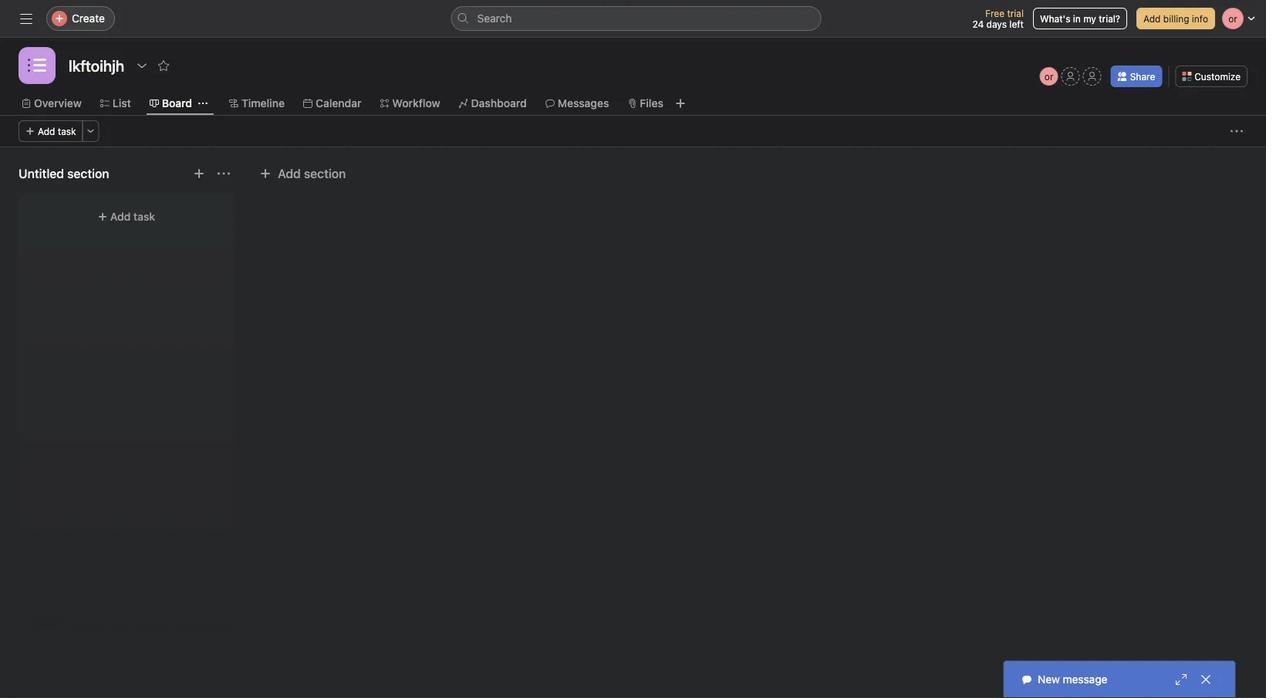 Task type: describe. For each thing, give the bounding box(es) containing it.
add billing info button
[[1137, 8, 1216, 29]]

1 vertical spatial add task button
[[28, 203, 225, 231]]

0 vertical spatial add task
[[38, 126, 76, 137]]

my
[[1084, 13, 1097, 24]]

1 horizontal spatial task
[[134, 210, 155, 223]]

billing
[[1164, 13, 1190, 24]]

add to starred image
[[158, 59, 170, 72]]

list link
[[100, 95, 131, 112]]

more section actions image
[[218, 168, 230, 180]]

workflow
[[392, 97, 440, 110]]

what's in my trial?
[[1040, 13, 1121, 24]]

tab actions image
[[198, 99, 208, 108]]

24
[[973, 19, 984, 29]]

add tab image
[[675, 97, 687, 110]]

dashboard link
[[459, 95, 527, 112]]

overview
[[34, 97, 82, 110]]

what's in my trial? button
[[1034, 8, 1128, 29]]

info
[[1192, 13, 1209, 24]]

timeline
[[242, 97, 285, 110]]

add billing info
[[1144, 13, 1209, 24]]

overview link
[[22, 95, 82, 112]]

trial?
[[1099, 13, 1121, 24]]

share
[[1131, 71, 1156, 82]]

0 horizontal spatial more actions image
[[86, 127, 95, 136]]

board link
[[150, 95, 192, 112]]

search list box
[[451, 6, 822, 31]]

board
[[162, 97, 192, 110]]

free trial 24 days left
[[973, 8, 1024, 29]]

close image
[[1200, 674, 1213, 686]]

free
[[986, 8, 1005, 19]]

search button
[[451, 6, 822, 31]]

expand sidebar image
[[20, 12, 32, 25]]

new message
[[1038, 673, 1108, 686]]

calendar
[[316, 97, 362, 110]]

1 horizontal spatial more actions image
[[1231, 125, 1244, 137]]

trial
[[1008, 8, 1024, 19]]

timeline link
[[229, 95, 285, 112]]



Task type: locate. For each thing, give the bounding box(es) containing it.
add
[[1144, 13, 1161, 24], [38, 126, 55, 137], [278, 166, 301, 181], [110, 210, 131, 223]]

add section
[[278, 166, 346, 181]]

add task image
[[193, 168, 205, 180]]

days
[[987, 19, 1007, 29]]

task
[[58, 126, 76, 137], [134, 210, 155, 223]]

1 horizontal spatial add task
[[110, 210, 155, 223]]

or button
[[1040, 67, 1059, 86]]

show options image
[[136, 59, 148, 72]]

what's
[[1040, 13, 1071, 24]]

more actions image
[[1231, 125, 1244, 137], [86, 127, 95, 136]]

0 horizontal spatial task
[[58, 126, 76, 137]]

0 vertical spatial add task button
[[19, 120, 83, 142]]

share button
[[1111, 66, 1163, 87]]

1 vertical spatial task
[[134, 210, 155, 223]]

add section button
[[253, 160, 352, 188]]

0 vertical spatial task
[[58, 126, 76, 137]]

add task button down overview link
[[19, 120, 83, 142]]

customize button
[[1176, 66, 1248, 87]]

create button
[[46, 6, 115, 31]]

more actions image down customize
[[1231, 125, 1244, 137]]

in
[[1074, 13, 1081, 24]]

untitled section
[[19, 166, 109, 181]]

add task
[[38, 126, 76, 137], [110, 210, 155, 223]]

section
[[304, 166, 346, 181]]

create
[[72, 12, 105, 25]]

files
[[640, 97, 664, 110]]

1 vertical spatial add task
[[110, 210, 155, 223]]

dashboard
[[471, 97, 527, 110]]

files link
[[628, 95, 664, 112]]

add task button down untitled section
[[28, 203, 225, 231]]

add task button
[[19, 120, 83, 142], [28, 203, 225, 231]]

expand new message image
[[1176, 674, 1188, 686]]

workflow link
[[380, 95, 440, 112]]

left
[[1010, 19, 1024, 29]]

messages
[[558, 97, 609, 110]]

more actions image up untitled section
[[86, 127, 95, 136]]

None text field
[[65, 52, 128, 80]]

or
[[1045, 71, 1054, 82]]

list
[[113, 97, 131, 110]]

0 horizontal spatial add task
[[38, 126, 76, 137]]

list image
[[28, 56, 46, 75]]

calendar link
[[303, 95, 362, 112]]

messages link
[[546, 95, 609, 112]]

search
[[477, 12, 512, 25]]

customize
[[1195, 71, 1241, 82]]



Task type: vqa. For each thing, say whether or not it's contained in the screenshot.
a associated with Use
no



